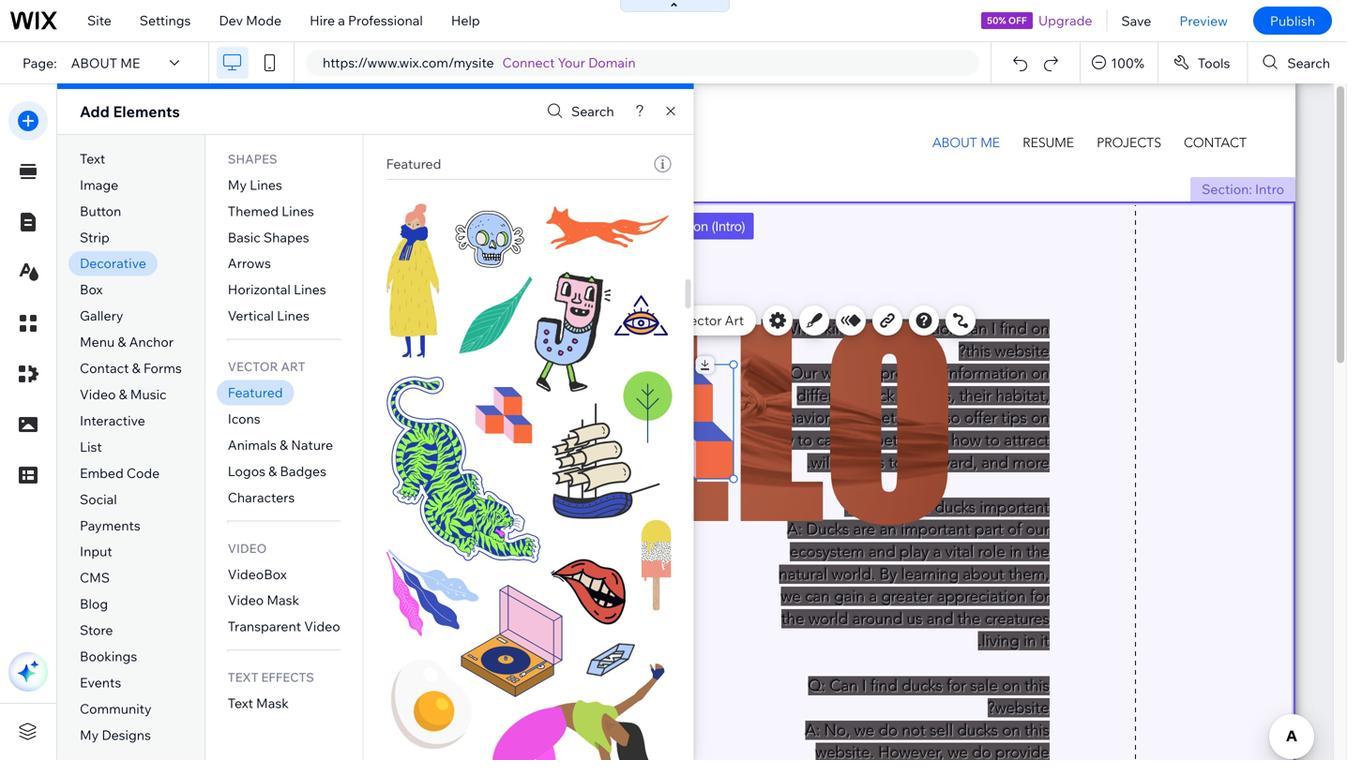 Task type: describe. For each thing, give the bounding box(es) containing it.
logos & badges
[[228, 463, 327, 480]]

publish
[[1270, 12, 1316, 29]]

videobox
[[228, 567, 287, 583]]

intro
[[1255, 181, 1285, 198]]

transparent
[[228, 619, 301, 635]]

about me
[[71, 55, 140, 71]]

video mask
[[228, 593, 299, 609]]

tools
[[1198, 55, 1230, 71]]

& for nature
[[280, 437, 288, 454]]

elements
[[113, 102, 180, 121]]

section: intro
[[1202, 181, 1285, 198]]

vertical
[[228, 308, 274, 324]]

community
[[80, 701, 152, 718]]

text for text effects
[[228, 671, 259, 686]]

text for text
[[80, 151, 105, 167]]

& for music
[[119, 387, 127, 403]]

me
[[120, 55, 140, 71]]

my lines
[[228, 177, 282, 193]]

basic shapes
[[228, 229, 309, 246]]

hire a professional
[[310, 12, 423, 29]]

1 vertical spatial vector
[[228, 360, 278, 375]]

list
[[80, 439, 102, 455]]

help
[[451, 12, 480, 29]]

dev mode
[[219, 12, 282, 29]]

social
[[80, 491, 117, 508]]

& for forms
[[132, 360, 140, 377]]

0 horizontal spatial search button
[[542, 98, 614, 125]]

basic
[[228, 229, 261, 246]]

dev
[[219, 12, 243, 29]]

input
[[80, 544, 112, 560]]

vertical lines
[[228, 308, 310, 324]]

gallery
[[80, 308, 123, 324]]

badges
[[280, 463, 327, 480]]

my designs
[[80, 728, 151, 744]]

strip
[[80, 229, 110, 246]]

text for text mask
[[228, 696, 253, 712]]

transparent video
[[228, 619, 340, 635]]

animals
[[228, 437, 277, 454]]

a
[[338, 12, 345, 29]]

preview button
[[1166, 0, 1242, 41]]

store
[[80, 623, 113, 639]]

payments
[[80, 518, 141, 534]]

video for video & music
[[80, 387, 116, 403]]

text effects
[[228, 671, 314, 686]]

blog
[[80, 596, 108, 613]]

music
[[130, 387, 167, 403]]

tools button
[[1159, 42, 1247, 84]]

1 horizontal spatial search
[[1288, 55, 1331, 71]]

100% button
[[1081, 42, 1158, 84]]

1 horizontal spatial search button
[[1248, 42, 1347, 84]]

text mask
[[228, 696, 289, 712]]

settings
[[140, 12, 191, 29]]

change vector art
[[631, 312, 744, 329]]

lines for horizontal lines
[[294, 282, 326, 298]]

mask for video mask
[[267, 593, 299, 609]]

video for video mask
[[228, 593, 264, 609]]

horizontal
[[228, 282, 291, 298]]

change
[[631, 312, 679, 329]]

arrows
[[228, 255, 271, 272]]

contact
[[80, 360, 129, 377]]

designs
[[102, 728, 151, 744]]

0 vertical spatial art
[[725, 312, 744, 329]]

1 horizontal spatial featured
[[386, 156, 441, 172]]

animals & nature
[[228, 437, 333, 454]]

embed code
[[80, 465, 160, 482]]

https://www.wix.com/mysite
[[323, 54, 494, 71]]

mask for text mask
[[256, 696, 289, 712]]

forms
[[143, 360, 182, 377]]

100%
[[1111, 55, 1145, 71]]

characters
[[228, 490, 295, 506]]



Task type: locate. For each thing, give the bounding box(es) containing it.
menu & anchor
[[80, 334, 174, 351]]

site
[[87, 12, 111, 29]]

1 vertical spatial text
[[228, 671, 259, 686]]

video down videobox
[[228, 593, 264, 609]]

mask up transparent video
[[267, 593, 299, 609]]

& right menu
[[118, 334, 126, 351]]

shapes up 'my lines'
[[228, 152, 277, 167]]

publish button
[[1254, 7, 1332, 35]]

domain
[[588, 54, 636, 71]]

2 vertical spatial text
[[228, 696, 253, 712]]

embed
[[80, 465, 124, 482]]

themed
[[228, 203, 279, 219]]

add
[[80, 102, 110, 121]]

video
[[80, 387, 116, 403], [228, 541, 267, 557], [228, 593, 264, 609], [304, 619, 340, 635]]

save button
[[1108, 0, 1166, 41]]

my for my designs
[[80, 728, 99, 744]]

0 vertical spatial mask
[[267, 593, 299, 609]]

menu
[[80, 334, 115, 351]]

& left forms
[[132, 360, 140, 377]]

video up videobox
[[228, 541, 267, 557]]

50%
[[987, 15, 1006, 26]]

off
[[1009, 15, 1027, 26]]

0 horizontal spatial search
[[571, 103, 614, 120]]

& for anchor
[[118, 334, 126, 351]]

shapes down themed lines
[[264, 229, 309, 246]]

connect
[[503, 54, 555, 71]]

upgrade
[[1039, 12, 1093, 29]]

0 horizontal spatial art
[[281, 360, 305, 375]]

1 vertical spatial search button
[[542, 98, 614, 125]]

contact & forms
[[80, 360, 182, 377]]

featured
[[386, 156, 441, 172], [228, 385, 283, 401]]

art
[[725, 312, 744, 329], [281, 360, 305, 375]]

nature
[[291, 437, 333, 454]]

& right logos
[[269, 463, 277, 480]]

lines down horizontal lines
[[277, 308, 310, 324]]

art right change
[[725, 312, 744, 329]]

mode
[[246, 12, 282, 29]]

lines
[[250, 177, 282, 193], [282, 203, 314, 219], [294, 282, 326, 298], [277, 308, 310, 324]]

0 vertical spatial text
[[80, 151, 105, 167]]

0 horizontal spatial my
[[80, 728, 99, 744]]

shapes
[[228, 152, 277, 167], [264, 229, 309, 246]]

preview
[[1180, 12, 1228, 29]]

search button down your
[[542, 98, 614, 125]]

box
[[80, 282, 103, 298]]

lines for my lines
[[250, 177, 282, 193]]

0 vertical spatial search button
[[1248, 42, 1347, 84]]

50% off
[[987, 15, 1027, 26]]

add elements
[[80, 102, 180, 121]]

https://www.wix.com/mysite connect your domain
[[323, 54, 636, 71]]

horizontal lines
[[228, 282, 326, 298]]

0 vertical spatial vector
[[682, 312, 722, 329]]

0 vertical spatial shapes
[[228, 152, 277, 167]]

search down publish
[[1288, 55, 1331, 71]]

0 vertical spatial my
[[228, 177, 247, 193]]

video for video
[[228, 541, 267, 557]]

vector
[[682, 312, 722, 329], [228, 360, 278, 375]]

button
[[80, 203, 121, 219]]

1 horizontal spatial vector
[[682, 312, 722, 329]]

mask
[[267, 593, 299, 609], [256, 696, 289, 712]]

vector art
[[228, 360, 305, 375]]

themed lines
[[228, 203, 314, 219]]

0 vertical spatial featured
[[386, 156, 441, 172]]

text up text mask
[[228, 671, 259, 686]]

search button
[[1248, 42, 1347, 84], [542, 98, 614, 125]]

my for my lines
[[228, 177, 247, 193]]

& left music
[[119, 387, 127, 403]]

0 horizontal spatial vector
[[228, 360, 278, 375]]

1 vertical spatial my
[[80, 728, 99, 744]]

events
[[80, 675, 121, 692]]

1 vertical spatial art
[[281, 360, 305, 375]]

video & music
[[80, 387, 167, 403]]

bookings
[[80, 649, 137, 665]]

0 vertical spatial search
[[1288, 55, 1331, 71]]

my left designs
[[80, 728, 99, 744]]

image
[[80, 177, 118, 193]]

my
[[228, 177, 247, 193], [80, 728, 99, 744]]

effects
[[261, 671, 314, 686]]

section:
[[1202, 181, 1252, 198]]

text
[[80, 151, 105, 167], [228, 671, 259, 686], [228, 696, 253, 712]]

hire
[[310, 12, 335, 29]]

video down contact
[[80, 387, 116, 403]]

logos
[[228, 463, 266, 480]]

decorative
[[80, 255, 146, 272]]

1 horizontal spatial art
[[725, 312, 744, 329]]

interactive
[[80, 413, 145, 429]]

about
[[71, 55, 117, 71]]

1 vertical spatial shapes
[[264, 229, 309, 246]]

code
[[127, 465, 160, 482]]

lines for themed lines
[[282, 203, 314, 219]]

vector down vertical at the left top of the page
[[228, 360, 278, 375]]

1 vertical spatial featured
[[228, 385, 283, 401]]

search button down publish button
[[1248, 42, 1347, 84]]

vector right change
[[682, 312, 722, 329]]

lines up basic shapes
[[282, 203, 314, 219]]

icons
[[228, 411, 261, 427]]

text up image
[[80, 151, 105, 167]]

search down domain
[[571, 103, 614, 120]]

save
[[1122, 12, 1152, 29]]

my up themed on the top
[[228, 177, 247, 193]]

mask down text effects
[[256, 696, 289, 712]]

lines for vertical lines
[[277, 308, 310, 324]]

lines up vertical lines
[[294, 282, 326, 298]]

1 vertical spatial search
[[571, 103, 614, 120]]

& up logos & badges
[[280, 437, 288, 454]]

professional
[[348, 12, 423, 29]]

anchor
[[129, 334, 174, 351]]

text down text effects
[[228, 696, 253, 712]]

1 vertical spatial mask
[[256, 696, 289, 712]]

your
[[558, 54, 585, 71]]

lines up themed lines
[[250, 177, 282, 193]]

video right transparent
[[304, 619, 340, 635]]

cms
[[80, 570, 110, 587]]

& for badges
[[269, 463, 277, 480]]

1 horizontal spatial my
[[228, 177, 247, 193]]

art down vertical lines
[[281, 360, 305, 375]]

0 horizontal spatial featured
[[228, 385, 283, 401]]



Task type: vqa. For each thing, say whether or not it's contained in the screenshot.
Art to the bottom
yes



